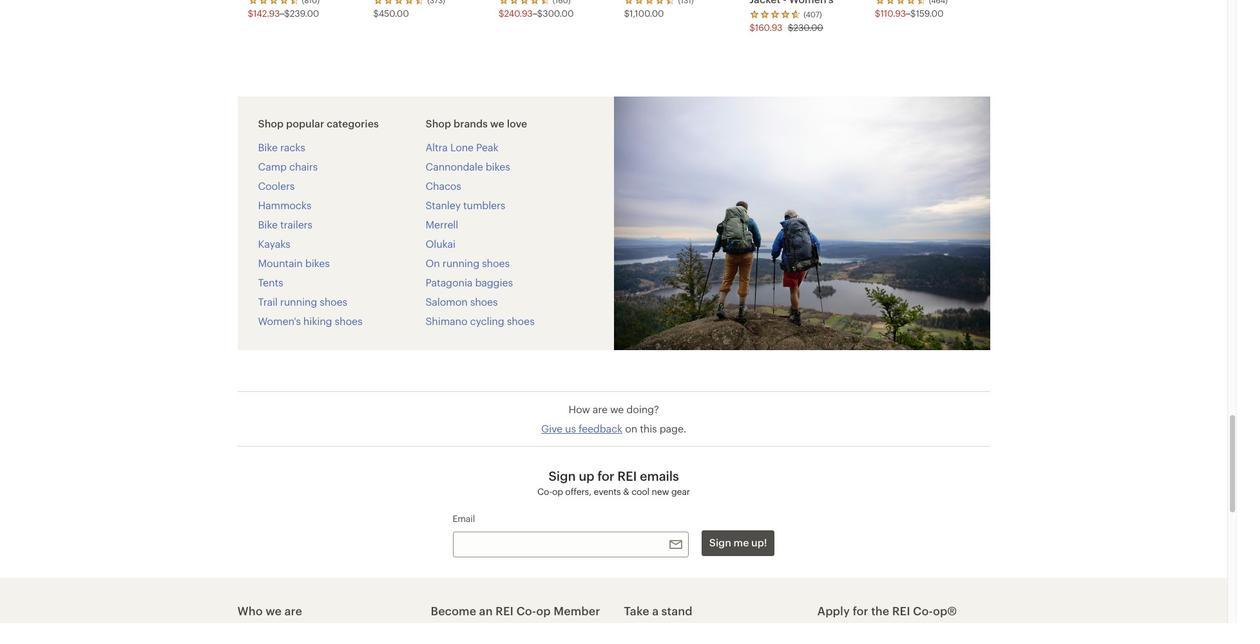 Task type: locate. For each thing, give the bounding box(es) containing it.
2 bike from the top
[[258, 218, 278, 230]]

0 vertical spatial for
[[598, 469, 615, 484]]

$450.00
[[373, 7, 409, 18]]

1 bike from the top
[[258, 141, 278, 153]]

bikes inside "link"
[[305, 257, 330, 269]]

mountain bikes link
[[258, 256, 330, 270]]

kayaks link
[[258, 237, 290, 251]]

women's hiking shoes
[[258, 315, 363, 327]]

0 horizontal spatial running
[[280, 296, 317, 308]]

shoes right the hiking at the left of page
[[335, 315, 363, 327]]

rei inside apply for the rei co-op® mastercard®
[[893, 605, 911, 619]]

sign inside button
[[710, 537, 731, 549]]

member
[[554, 605, 600, 619]]

1 horizontal spatial shop
[[426, 117, 451, 129]]

rei
[[618, 469, 637, 484], [496, 605, 514, 619], [893, 605, 911, 619]]

us
[[565, 423, 576, 435]]

1 vertical spatial for
[[853, 605, 869, 619]]

0 vertical spatial are
[[593, 403, 608, 416]]

altra lone peak link
[[426, 140, 499, 154]]

1 vertical spatial are
[[285, 605, 302, 619]]

shop
[[258, 117, 284, 129], [426, 117, 451, 129]]

1 vertical spatial bikes
[[305, 257, 330, 269]]

shop up altra at left top
[[426, 117, 451, 129]]

0 vertical spatial bikes
[[486, 160, 510, 172]]

0 horizontal spatial co-
[[517, 605, 536, 619]]

op left member
[[536, 605, 551, 619]]

give us feedback button
[[541, 422, 623, 436]]

women's hiking shoes link
[[258, 314, 363, 328]]

for inside sign up for rei emails co-op offers, events & cool new gear
[[598, 469, 615, 484]]

co-
[[538, 487, 552, 498], [517, 605, 536, 619], [913, 605, 933, 619]]

0 horizontal spatial sign
[[549, 469, 576, 484]]

$142.93 –$239.00
[[248, 7, 319, 18]]

for up events
[[598, 469, 615, 484]]

emails
[[640, 469, 679, 484]]

camp chairs link
[[258, 160, 318, 174]]

offers,
[[565, 487, 592, 498]]

are right who
[[285, 605, 302, 619]]

shoes up the hiking at the left of page
[[320, 296, 347, 308]]

1 vertical spatial running
[[280, 296, 317, 308]]

running up women's hiking shoes
[[280, 296, 317, 308]]

how
[[569, 403, 590, 416]]

co- right the
[[913, 605, 933, 619]]

are up feedback
[[593, 403, 608, 416]]

1 horizontal spatial sign
[[710, 537, 731, 549]]

doing?
[[627, 403, 659, 416]]

we up give us feedback on this page.
[[610, 403, 624, 416]]

on running shoes link
[[426, 256, 510, 270]]

1 vertical spatial we
[[610, 403, 624, 416]]

$142.93
[[248, 7, 280, 18]]

for up mastercard® at the right
[[853, 605, 869, 619]]

1 horizontal spatial are
[[593, 403, 608, 416]]

events
[[594, 487, 621, 498]]

bikes for mountain bikes
[[305, 257, 330, 269]]

who we are
[[238, 605, 302, 619]]

–$159.00
[[906, 7, 944, 18]]

running
[[443, 257, 480, 269], [280, 296, 317, 308]]

0 vertical spatial we
[[490, 117, 505, 129]]

2 horizontal spatial co-
[[913, 605, 933, 619]]

sign me up! button
[[702, 531, 775, 557]]

popular
[[286, 117, 324, 129]]

shoes up cycling in the bottom left of the page
[[470, 296, 498, 308]]

we
[[490, 117, 505, 129], [610, 403, 624, 416], [266, 605, 282, 619]]

cannondale
[[426, 160, 483, 172]]

rei for apply
[[893, 605, 911, 619]]

0 vertical spatial bike
[[258, 141, 278, 153]]

merrell
[[426, 218, 458, 230]]

1 horizontal spatial for
[[853, 605, 869, 619]]

1 vertical spatial bike
[[258, 218, 278, 230]]

tents link
[[258, 276, 283, 290]]

shoes right cycling in the bottom left of the page
[[507, 315, 535, 327]]

co- right an
[[517, 605, 536, 619]]

1 vertical spatial sign
[[710, 537, 731, 549]]

2 horizontal spatial rei
[[893, 605, 911, 619]]

shoes for trail running shoes
[[320, 296, 347, 308]]

on running shoes
[[426, 257, 510, 269]]

cannondale bikes link
[[426, 160, 510, 174]]

2 horizontal spatial we
[[610, 403, 624, 416]]

kayaks
[[258, 238, 290, 250]]

rei for sign
[[618, 469, 637, 484]]

are
[[593, 403, 608, 416], [285, 605, 302, 619]]

feedback
[[579, 423, 623, 435]]

give us feedback on this page.
[[541, 423, 686, 435]]

0 vertical spatial running
[[443, 257, 480, 269]]

1 horizontal spatial op
[[552, 487, 563, 498]]

2 shop from the left
[[426, 117, 451, 129]]

bikes
[[486, 160, 510, 172], [305, 257, 330, 269]]

0 vertical spatial sign
[[549, 469, 576, 484]]

co- left the offers,
[[538, 487, 552, 498]]

sign left me
[[710, 537, 731, 549]]

op left the offers,
[[552, 487, 563, 498]]

1 horizontal spatial bikes
[[486, 160, 510, 172]]

shoes for shimano cycling shoes
[[507, 315, 535, 327]]

1 horizontal spatial running
[[443, 257, 480, 269]]

rei up &
[[618, 469, 637, 484]]

bike up camp
[[258, 141, 278, 153]]

bikes right mountain
[[305, 257, 330, 269]]

0 horizontal spatial bikes
[[305, 257, 330, 269]]

0 vertical spatial op
[[552, 487, 563, 498]]

bike
[[258, 141, 278, 153], [258, 218, 278, 230]]

salomon
[[426, 296, 468, 308]]

2 vertical spatial we
[[266, 605, 282, 619]]

trail
[[258, 296, 278, 308]]

co- inside sign up for rei emails co-op offers, events & cool new gear
[[538, 487, 552, 498]]

an
[[479, 605, 493, 619]]

stanley tumblers link
[[426, 198, 506, 212]]

1 vertical spatial op
[[536, 605, 551, 619]]

0 horizontal spatial op
[[536, 605, 551, 619]]

categories
[[327, 117, 379, 129]]

hiking
[[303, 315, 332, 327]]

running up "patagonia baggies"
[[443, 257, 480, 269]]

mastercard®
[[818, 622, 890, 624]]

bike up kayaks
[[258, 218, 278, 230]]

we right who
[[266, 605, 282, 619]]

1 horizontal spatial rei
[[618, 469, 637, 484]]

for inside apply for the rei co-op® mastercard®
[[853, 605, 869, 619]]

page.
[[660, 423, 686, 435]]

0 horizontal spatial shop
[[258, 117, 284, 129]]

1 horizontal spatial we
[[490, 117, 505, 129]]

rei inside sign up for rei emails co-op offers, events & cool new gear
[[618, 469, 637, 484]]

$110.93
[[875, 7, 906, 18]]

sign inside sign up for rei emails co-op offers, events & cool new gear
[[549, 469, 576, 484]]

sign up the offers,
[[549, 469, 576, 484]]

0 horizontal spatial for
[[598, 469, 615, 484]]

the
[[872, 605, 890, 619]]

0 horizontal spatial we
[[266, 605, 282, 619]]

we left love
[[490, 117, 505, 129]]

1 shop from the left
[[258, 117, 284, 129]]

1 horizontal spatial co-
[[538, 487, 552, 498]]

bike for bike trailers
[[258, 218, 278, 230]]

this
[[640, 423, 657, 435]]

bikes down peak
[[486, 160, 510, 172]]

camp chairs
[[258, 160, 318, 172]]

$230.00
[[788, 22, 824, 33]]

rei right an
[[496, 605, 514, 619]]

shoes up baggies
[[482, 257, 510, 269]]

(407)
[[804, 9, 822, 18]]

sign
[[549, 469, 576, 484], [710, 537, 731, 549]]

olukai link
[[426, 237, 456, 251]]

patagonia baggies link
[[426, 276, 513, 290]]

op
[[552, 487, 563, 498], [536, 605, 551, 619]]

rei right the
[[893, 605, 911, 619]]

bikes for cannondale bikes
[[486, 160, 510, 172]]

sign for me
[[710, 537, 731, 549]]

chairs
[[289, 160, 318, 172]]

racks
[[280, 141, 305, 153]]

Email email field
[[453, 532, 689, 558]]

shimano cycling shoes link
[[426, 314, 535, 328]]

shop up bike racks at the left
[[258, 117, 284, 129]]



Task type: vqa. For each thing, say whether or not it's contained in the screenshot.
right Expert
no



Task type: describe. For each thing, give the bounding box(es) containing it.
$240.93
[[499, 7, 533, 18]]

we for doing?
[[610, 403, 624, 416]]

apply
[[818, 605, 850, 619]]

on
[[625, 423, 638, 435]]

bike for bike racks
[[258, 141, 278, 153]]

running for on
[[443, 257, 480, 269]]

sign up for rei emails co-op offers, events & cool new gear
[[538, 469, 690, 498]]

patagonia baggies
[[426, 276, 513, 288]]

how are we doing?
[[569, 403, 659, 416]]

shimano cycling shoes
[[426, 315, 535, 327]]

running for trail
[[280, 296, 317, 308]]

become
[[431, 605, 476, 619]]

shop brands we love
[[426, 117, 527, 129]]

0 horizontal spatial rei
[[496, 605, 514, 619]]

up!
[[752, 537, 767, 549]]

brands
[[454, 117, 488, 129]]

&
[[623, 487, 629, 498]]

become an rei co-op member
[[431, 605, 600, 619]]

$160.93 $230.00
[[750, 22, 824, 33]]

shoes for on running shoes
[[482, 257, 510, 269]]

sign for up
[[549, 469, 576, 484]]

gear
[[672, 487, 690, 498]]

who
[[238, 605, 263, 619]]

email
[[453, 514, 475, 525]]

bike trailers
[[258, 218, 313, 230]]

two people lean on their trekking poles, taking a break from backpacking, and look out at the view of the water below them. image
[[614, 96, 990, 351]]

tumblers
[[463, 199, 506, 211]]

on
[[426, 257, 440, 269]]

up
[[579, 469, 595, 484]]

cool
[[632, 487, 650, 498]]

baggies
[[475, 276, 513, 288]]

shop for shop brands we love
[[426, 117, 451, 129]]

mountain bikes
[[258, 257, 330, 269]]

shoes for women's hiking shoes
[[335, 315, 363, 327]]

shop popular categories
[[258, 117, 379, 129]]

peak
[[476, 141, 499, 153]]

cycling
[[470, 315, 504, 327]]

we for love
[[490, 117, 505, 129]]

camp
[[258, 160, 287, 172]]

chacos
[[426, 180, 461, 192]]

bike racks link
[[258, 140, 305, 154]]

–$300.00
[[533, 7, 574, 18]]

chacos link
[[426, 179, 461, 193]]

give
[[541, 423, 563, 435]]

trailers
[[280, 218, 313, 230]]

$160.93
[[750, 22, 783, 33]]

stanley tumblers
[[426, 199, 506, 211]]

hammocks
[[258, 199, 311, 211]]

mountain
[[258, 257, 303, 269]]

new
[[652, 487, 669, 498]]

olukai
[[426, 238, 456, 250]]

salomon shoes link
[[426, 295, 498, 309]]

a
[[652, 605, 659, 619]]

hammocks link
[[258, 198, 311, 212]]

op®
[[933, 605, 957, 619]]

coolers
[[258, 180, 295, 192]]

stanley
[[426, 199, 461, 211]]

salomon shoes
[[426, 296, 498, 308]]

$110.93 –$159.00
[[875, 7, 944, 18]]

me
[[734, 537, 749, 549]]

altra lone peak
[[426, 141, 499, 153]]

trail running shoes
[[258, 296, 347, 308]]

merrell link
[[426, 218, 458, 232]]

shop for shop popular categories
[[258, 117, 284, 129]]

take
[[624, 605, 649, 619]]

bike racks
[[258, 141, 305, 153]]

lone
[[450, 141, 474, 153]]

shimano
[[426, 315, 468, 327]]

apply for the rei co-op® mastercard®
[[818, 605, 957, 624]]

trail running shoes link
[[258, 295, 347, 309]]

tents
[[258, 276, 283, 288]]

$1,100.00
[[624, 7, 664, 18]]

stand
[[662, 605, 693, 619]]

–$239.00
[[280, 7, 319, 18]]

patagonia
[[426, 276, 473, 288]]

bike trailers link
[[258, 218, 313, 232]]

$240.93 –$300.00
[[499, 7, 574, 18]]

0 horizontal spatial are
[[285, 605, 302, 619]]

sign me up!
[[710, 537, 767, 549]]

cannondale bikes
[[426, 160, 510, 172]]

altra
[[426, 141, 448, 153]]

op inside sign up for rei emails co-op offers, events & cool new gear
[[552, 487, 563, 498]]

co- inside apply for the rei co-op® mastercard®
[[913, 605, 933, 619]]



